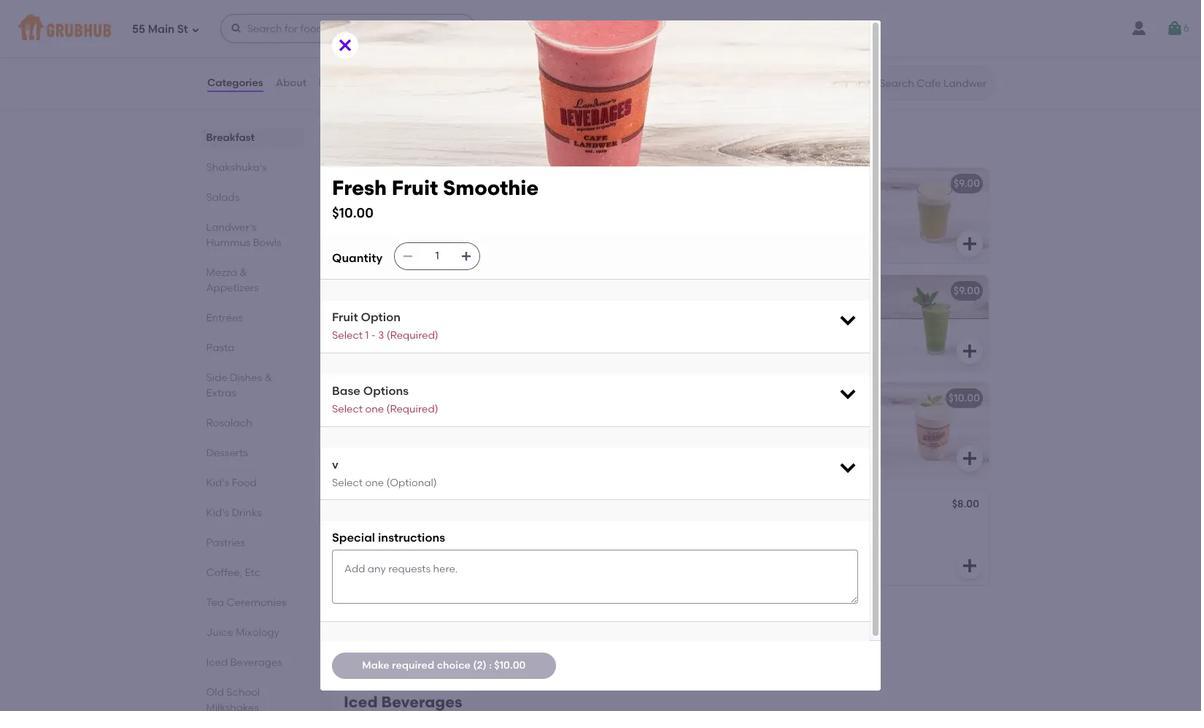 Task type: vqa. For each thing, say whether or not it's contained in the screenshot.
left the "
no



Task type: describe. For each thing, give the bounding box(es) containing it.
side dishes & extras
[[207, 372, 273, 399]]

option
[[361, 310, 401, 324]]

55
[[132, 22, 145, 36]]

kid's drinks tab
[[207, 505, 298, 521]]

landwer's hummus bowls tab
[[207, 220, 298, 250]]

base options select one (required)
[[332, 384, 438, 416]]

about button
[[275, 57, 307, 110]]

entrées
[[207, 312, 243, 324]]

mediterranean energy shake (v)
[[683, 392, 845, 405]]

55 main st
[[132, 22, 188, 36]]

fresh for fresh fruit smoothie
[[356, 392, 383, 405]]

$9.00 for lg apple, celery & ginger image
[[954, 177, 981, 190]]

rosalach
[[207, 417, 253, 429]]

roobios
[[392, 48, 433, 60]]

iced beverages
[[207, 656, 283, 669]]

kid's drinks
[[207, 507, 262, 519]]

vanilla roobios
[[356, 48, 433, 60]]

Special instructions text field
[[332, 550, 859, 604]]

reviews
[[319, 77, 360, 89]]

frozen for frozen mango, fresh banana, dates honey,  spirulina tablet, almond milk
[[356, 520, 388, 532]]

shakshuka's tab
[[207, 160, 298, 175]]

drinks
[[232, 507, 262, 519]]

3
[[378, 330, 384, 342]]

one inside 'v select one (optional)'
[[365, 477, 384, 489]]

breakfast
[[207, 131, 255, 144]]

special
[[332, 531, 375, 545]]

(2)
[[473, 659, 487, 672]]

school
[[227, 686, 260, 699]]

lg. juice
[[356, 177, 401, 190]]

$9.00 for mint leaf lemonade granita image
[[954, 285, 981, 297]]

smoothie for fresh fruit smoothie
[[410, 392, 458, 405]]

frozen bananas, dates, dates honey, raw tahini, soy milk
[[683, 413, 830, 440]]

main navigation navigation
[[0, 0, 1202, 57]]

appetizers
[[207, 282, 259, 294]]

special instructions
[[332, 531, 446, 545]]

tea
[[207, 596, 225, 609]]

base
[[332, 384, 361, 398]]

1 vertical spatial $10.00
[[949, 392, 981, 405]]

old
[[207, 686, 224, 699]]

v
[[332, 457, 339, 471]]

old school milkshakes
[[207, 686, 260, 711]]

frozen mango, fresh banana, dates honey,  spirulina tablet, almond milk
[[356, 520, 534, 547]]

required
[[392, 659, 435, 672]]

beverages
[[231, 656, 283, 669]]

& inside mezza & appetizers
[[240, 266, 248, 279]]

vanilla
[[356, 48, 390, 60]]

rosalach tab
[[207, 415, 298, 431]]

energy
[[760, 392, 794, 405]]

coffee, etc tab
[[207, 565, 298, 580]]

bowls
[[254, 237, 282, 249]]

lg apple, celery & ginger
[[683, 177, 812, 190]]

select for base
[[332, 403, 363, 416]]

mediterranean
[[683, 392, 757, 405]]

fresh fruit smoothie
[[356, 392, 458, 405]]

honey, inside the frozen mango, fresh banana, dates honey,  spirulina tablet, almond milk
[[356, 535, 389, 547]]

make required choice (2) : $10.00
[[362, 659, 526, 672]]

kid's food tab
[[207, 475, 298, 491]]

lg. juice image
[[553, 168, 662, 263]]

0 vertical spatial spirulina
[[356, 499, 400, 512]]

mediterranean energy shake (v) image
[[880, 383, 989, 478]]

iced
[[207, 656, 228, 669]]

st
[[177, 22, 188, 36]]

food
[[232, 477, 257, 489]]

categories
[[207, 77, 263, 89]]

about
[[276, 77, 307, 89]]

lg
[[683, 177, 695, 190]]

juice mixology tab
[[207, 625, 298, 640]]

:
[[489, 659, 492, 672]]

kid's for kid's food
[[207, 477, 230, 489]]

side
[[207, 372, 228, 384]]

mezza & appetizers
[[207, 266, 259, 294]]

landwer's hummus bowls
[[207, 221, 282, 249]]

hummus
[[207, 237, 251, 249]]

almond
[[473, 535, 512, 547]]

options
[[363, 384, 409, 398]]

mezza
[[207, 266, 238, 279]]

(optional)
[[387, 477, 437, 489]]

$11.00
[[624, 499, 653, 512]]

bananas,
[[718, 413, 764, 425]]

$10.00 inside fresh fruit smoothie $10.00
[[332, 204, 374, 221]]

choice
[[437, 659, 471, 672]]

breakfast tab
[[207, 130, 298, 145]]

reviews button
[[318, 57, 361, 110]]

lg apple, celery & ginger image
[[880, 168, 989, 263]]



Task type: locate. For each thing, give the bounding box(es) containing it.
0 vertical spatial fruit
[[392, 175, 438, 200]]

0 vertical spatial smoothie
[[443, 175, 539, 200]]

spirulina
[[356, 499, 400, 512], [392, 535, 435, 547]]

2 vertical spatial fruit
[[385, 392, 408, 405]]

select
[[332, 330, 363, 342], [332, 403, 363, 416], [332, 477, 363, 489]]

0 vertical spatial (v)
[[830, 392, 845, 405]]

one
[[365, 403, 384, 416], [365, 477, 384, 489]]

2 (required) from the top
[[387, 403, 438, 416]]

select down v
[[332, 477, 363, 489]]

$9.00 inside button
[[954, 285, 981, 297]]

fresh down 1
[[356, 392, 383, 405]]

juice up iced
[[207, 626, 234, 639]]

honey, inside frozen bananas, dates, dates honey, raw tahini, soy milk
[[683, 428, 717, 440]]

0 vertical spatial (required)
[[387, 330, 439, 342]]

fresh for fresh squeezed orange juice
[[683, 499, 710, 512]]

milk right 'almond'
[[515, 535, 534, 547]]

kid's left food
[[207, 477, 230, 489]]

pastries
[[207, 537, 246, 549]]

0 horizontal spatial milk
[[515, 535, 534, 547]]

kid's
[[207, 477, 230, 489], [207, 507, 230, 519]]

0 vertical spatial juice mixology
[[344, 134, 459, 152]]

fruit left option
[[332, 310, 358, 324]]

1 horizontal spatial milk
[[797, 428, 817, 440]]

honey, left raw
[[683, 428, 717, 440]]

juice mixology inside tab
[[207, 626, 280, 639]]

(required)
[[387, 330, 439, 342], [387, 403, 438, 416]]

6
[[1184, 22, 1190, 34]]

mixology down ceremonies
[[236, 626, 280, 639]]

select inside base options select one (required)
[[332, 403, 363, 416]]

juice mixology
[[344, 134, 459, 152], [207, 626, 280, 639]]

0 horizontal spatial dates
[[504, 520, 533, 532]]

svg image
[[1167, 20, 1184, 37], [337, 37, 354, 54], [962, 235, 979, 253], [402, 250, 414, 262], [838, 309, 859, 330], [962, 342, 979, 360], [838, 383, 859, 404], [838, 457, 859, 477], [634, 635, 652, 653]]

1 vertical spatial mixology
[[236, 626, 280, 639]]

2 one from the top
[[365, 477, 384, 489]]

apple,
[[697, 177, 730, 190]]

(required) right 3
[[387, 330, 439, 342]]

fruit right base
[[385, 392, 408, 405]]

$9.00
[[627, 177, 653, 190], [954, 177, 981, 190], [954, 285, 981, 297]]

juice right lg.
[[373, 177, 401, 190]]

quantity
[[332, 251, 383, 265]]

one down the 'options'
[[365, 403, 384, 416]]

1 vertical spatial (v)
[[452, 499, 467, 512]]

0 horizontal spatial frozen
[[356, 520, 388, 532]]

fruit right lg.
[[392, 175, 438, 200]]

salads
[[207, 191, 240, 204]]

0 vertical spatial one
[[365, 403, 384, 416]]

3 select from the top
[[332, 477, 363, 489]]

kid's left drinks
[[207, 507, 230, 519]]

orange
[[764, 499, 802, 512]]

frozen
[[683, 413, 715, 425], [356, 520, 388, 532]]

6 button
[[1167, 15, 1190, 42]]

select inside fruit option select 1 - 3 (required)
[[332, 330, 363, 342]]

$5.50
[[626, 46, 653, 58]]

fruit for fresh fruit smoothie
[[385, 392, 408, 405]]

dates up 'almond'
[[504, 520, 533, 532]]

1 vertical spatial select
[[332, 403, 363, 416]]

entrées tab
[[207, 310, 298, 326]]

juice
[[344, 134, 386, 152], [373, 177, 401, 190], [804, 499, 832, 512], [207, 626, 234, 639]]

mezza & appetizers tab
[[207, 265, 298, 296]]

0 vertical spatial dates
[[801, 413, 830, 425]]

1 horizontal spatial mixology
[[390, 134, 459, 152]]

juice inside tab
[[207, 626, 234, 639]]

fresh squeezed orange juice
[[683, 499, 832, 512]]

0 vertical spatial &
[[768, 177, 776, 190]]

select down base
[[332, 403, 363, 416]]

desserts
[[207, 447, 249, 459]]

shakshuka's
[[207, 161, 267, 174]]

one inside base options select one (required)
[[365, 403, 384, 416]]

0 vertical spatial honey,
[[683, 428, 717, 440]]

juice mixology up lg. juice
[[344, 134, 459, 152]]

0 horizontal spatial juice mixology
[[207, 626, 280, 639]]

1 one from the top
[[365, 403, 384, 416]]

dates inside the frozen mango, fresh banana, dates honey,  spirulina tablet, almond milk
[[504, 520, 533, 532]]

mango,
[[391, 520, 428, 532]]

fresh fruit smoothie $10.00
[[332, 175, 539, 221]]

1 horizontal spatial dates
[[801, 413, 830, 425]]

2 select from the top
[[332, 403, 363, 416]]

shake
[[797, 392, 828, 405]]

1 horizontal spatial (v)
[[830, 392, 845, 405]]

fresh fruit smoothie button
[[347, 383, 662, 478]]

1 (required) from the top
[[387, 330, 439, 342]]

extras
[[207, 387, 237, 399]]

main
[[148, 22, 175, 36]]

frozen down mediterranean
[[683, 413, 715, 425]]

fresh fruit smoothie image
[[553, 383, 662, 478]]

1 vertical spatial kid's
[[207, 507, 230, 519]]

& inside side dishes & extras
[[265, 372, 273, 384]]

search icon image
[[856, 74, 874, 92]]

pasta tab
[[207, 340, 298, 356]]

mint leaf lemonade granita image
[[880, 275, 989, 370]]

spirulina smoothie (v)
[[356, 499, 467, 512]]

2 vertical spatial &
[[265, 372, 273, 384]]

0 horizontal spatial $10.00
[[332, 204, 374, 221]]

1 horizontal spatial honey,
[[683, 428, 717, 440]]

Input item quantity number field
[[421, 243, 454, 269]]

& right celery
[[768, 177, 776, 190]]

ginger
[[778, 177, 812, 190]]

0 horizontal spatial (v)
[[452, 499, 467, 512]]

1 vertical spatial spirulina
[[392, 535, 435, 547]]

fresh inside fresh fruit smoothie $10.00
[[332, 175, 387, 200]]

pasta
[[207, 342, 235, 354]]

fresh up quantity
[[332, 175, 387, 200]]

2 vertical spatial $10.00
[[494, 659, 526, 672]]

lg carrot & ginger image
[[553, 275, 662, 370]]

1 horizontal spatial &
[[265, 372, 273, 384]]

old school milkshakes tab
[[207, 685, 298, 711]]

0 vertical spatial $10.00
[[332, 204, 374, 221]]

side dishes & extras tab
[[207, 370, 298, 401]]

fruit option select 1 - 3 (required)
[[332, 310, 439, 342]]

(v) up banana,
[[452, 499, 467, 512]]

kid's for kid's drinks
[[207, 507, 230, 519]]

tea ceremonies
[[207, 596, 287, 609]]

1 vertical spatial juice mixology
[[207, 626, 280, 639]]

spirulina down 'v select one (optional)'
[[356, 499, 400, 512]]

& right dishes
[[265, 372, 273, 384]]

1 vertical spatial fruit
[[332, 310, 358, 324]]

kid's food
[[207, 477, 257, 489]]

0 vertical spatial frozen
[[683, 413, 715, 425]]

smoothie inside 'button'
[[410, 392, 458, 405]]

0 vertical spatial select
[[332, 330, 363, 342]]

pastries tab
[[207, 535, 298, 550]]

0 vertical spatial milk
[[797, 428, 817, 440]]

1 select from the top
[[332, 330, 363, 342]]

mixology
[[390, 134, 459, 152], [236, 626, 280, 639]]

(v) right shake
[[830, 392, 845, 405]]

1 vertical spatial &
[[240, 266, 248, 279]]

raw
[[719, 428, 740, 440]]

juice right orange
[[804, 499, 832, 512]]

banana,
[[459, 520, 501, 532]]

(required) down the 'options'
[[387, 403, 438, 416]]

smoothie for fresh fruit smoothie $10.00
[[443, 175, 539, 200]]

honey, down spirulina smoothie (v)
[[356, 535, 389, 547]]

1 vertical spatial milk
[[515, 535, 534, 547]]

lg.
[[356, 177, 371, 190]]

1
[[365, 330, 369, 342]]

select left 1
[[332, 330, 363, 342]]

fresh up tablet,
[[430, 520, 457, 532]]

fruit for fresh fruit smoothie $10.00
[[392, 175, 438, 200]]

1 vertical spatial one
[[365, 477, 384, 489]]

soy
[[777, 428, 795, 440]]

v select one (optional)
[[332, 457, 437, 489]]

1 horizontal spatial frozen
[[683, 413, 715, 425]]

dates down shake
[[801, 413, 830, 425]]

one left "(optional)"
[[365, 477, 384, 489]]

milk
[[797, 428, 817, 440], [515, 535, 534, 547]]

coffee, etc
[[207, 567, 261, 579]]

fruit inside fresh fruit smoothie $10.00
[[392, 175, 438, 200]]

2 kid's from the top
[[207, 507, 230, 519]]

honey,
[[683, 428, 717, 440], [356, 535, 389, 547]]

squeezed
[[712, 499, 761, 512]]

landwer's
[[207, 221, 257, 234]]

0 horizontal spatial honey,
[[356, 535, 389, 547]]

fresh inside the frozen mango, fresh banana, dates honey,  spirulina tablet, almond milk
[[430, 520, 457, 532]]

dates,
[[767, 413, 798, 425]]

frozen inside frozen bananas, dates, dates honey, raw tahini, soy milk
[[683, 413, 715, 425]]

make
[[362, 659, 390, 672]]

1 horizontal spatial $10.00
[[494, 659, 526, 672]]

&
[[768, 177, 776, 190], [240, 266, 248, 279], [265, 372, 273, 384]]

1 vertical spatial honey,
[[356, 535, 389, 547]]

fresh left squeezed
[[683, 499, 710, 512]]

frozen left mango,
[[356, 520, 388, 532]]

categories button
[[207, 57, 264, 110]]

0 horizontal spatial &
[[240, 266, 248, 279]]

$8.00
[[953, 498, 980, 510]]

mixology inside tab
[[236, 626, 280, 639]]

$10.00
[[332, 204, 374, 221], [949, 392, 981, 405], [494, 659, 526, 672]]

coffee,
[[207, 567, 243, 579]]

select inside 'v select one (optional)'
[[332, 477, 363, 489]]

iced beverages tab
[[207, 655, 298, 670]]

salads tab
[[207, 190, 298, 205]]

spirulina inside the frozen mango, fresh banana, dates honey,  spirulina tablet, almond milk
[[392, 535, 435, 547]]

select for fruit
[[332, 330, 363, 342]]

celery
[[733, 177, 765, 190]]

instructions
[[378, 531, 446, 545]]

2 horizontal spatial $10.00
[[949, 392, 981, 405]]

1 horizontal spatial juice mixology
[[344, 134, 459, 152]]

dishes
[[230, 372, 263, 384]]

milkshakes
[[207, 702, 260, 711]]

frozen inside the frozen mango, fresh banana, dates honey,  spirulina tablet, almond milk
[[356, 520, 388, 532]]

0 horizontal spatial mixology
[[236, 626, 280, 639]]

etc
[[245, 567, 261, 579]]

milk inside the frozen mango, fresh banana, dates honey,  spirulina tablet, almond milk
[[515, 535, 534, 547]]

juice up lg.
[[344, 134, 386, 152]]

juice mixology up iced beverages
[[207, 626, 280, 639]]

tablet,
[[437, 535, 471, 547]]

mixology up fresh fruit smoothie $10.00
[[390, 134, 459, 152]]

fruit inside 'button'
[[385, 392, 408, 405]]

fresh
[[332, 175, 387, 200], [356, 392, 383, 405], [683, 499, 710, 512], [430, 520, 457, 532]]

Search Cafe Landwer search field
[[878, 77, 990, 91]]

milk inside frozen bananas, dates, dates honey, raw tahini, soy milk
[[797, 428, 817, 440]]

0 vertical spatial mixology
[[390, 134, 459, 152]]

fruit inside fruit option select 1 - 3 (required)
[[332, 310, 358, 324]]

2 vertical spatial select
[[332, 477, 363, 489]]

spirulina down mango,
[[392, 535, 435, 547]]

smoothie inside fresh fruit smoothie $10.00
[[443, 175, 539, 200]]

$9.00 button
[[674, 275, 989, 370]]

2 horizontal spatial &
[[768, 177, 776, 190]]

milk right soy
[[797, 428, 817, 440]]

svg image
[[230, 23, 242, 34], [191, 25, 200, 34], [634, 76, 652, 93], [461, 250, 473, 262], [634, 342, 652, 360], [962, 450, 979, 467], [962, 557, 979, 575]]

1 vertical spatial smoothie
[[410, 392, 458, 405]]

tea ceremonies tab
[[207, 595, 298, 610]]

dates inside frozen bananas, dates, dates honey, raw tahini, soy milk
[[801, 413, 830, 425]]

frozen for frozen bananas, dates, dates honey, raw tahini, soy milk
[[683, 413, 715, 425]]

spirulina smoothie (v) image
[[553, 490, 662, 585]]

(v)
[[830, 392, 845, 405], [452, 499, 467, 512]]

2 vertical spatial smoothie
[[402, 499, 450, 512]]

-
[[372, 330, 376, 342]]

fresh inside 'button'
[[356, 392, 383, 405]]

1 vertical spatial dates
[[504, 520, 533, 532]]

desserts tab
[[207, 445, 298, 461]]

svg image inside 6 "button"
[[1167, 20, 1184, 37]]

tahini,
[[743, 428, 775, 440]]

1 vertical spatial frozen
[[356, 520, 388, 532]]

& up appetizers
[[240, 266, 248, 279]]

0 vertical spatial kid's
[[207, 477, 230, 489]]

1 kid's from the top
[[207, 477, 230, 489]]

(required) inside fruit option select 1 - 3 (required)
[[387, 330, 439, 342]]

ceremonies
[[227, 596, 287, 609]]

fresh for fresh fruit smoothie $10.00
[[332, 175, 387, 200]]

(required) inside base options select one (required)
[[387, 403, 438, 416]]

1 vertical spatial (required)
[[387, 403, 438, 416]]



